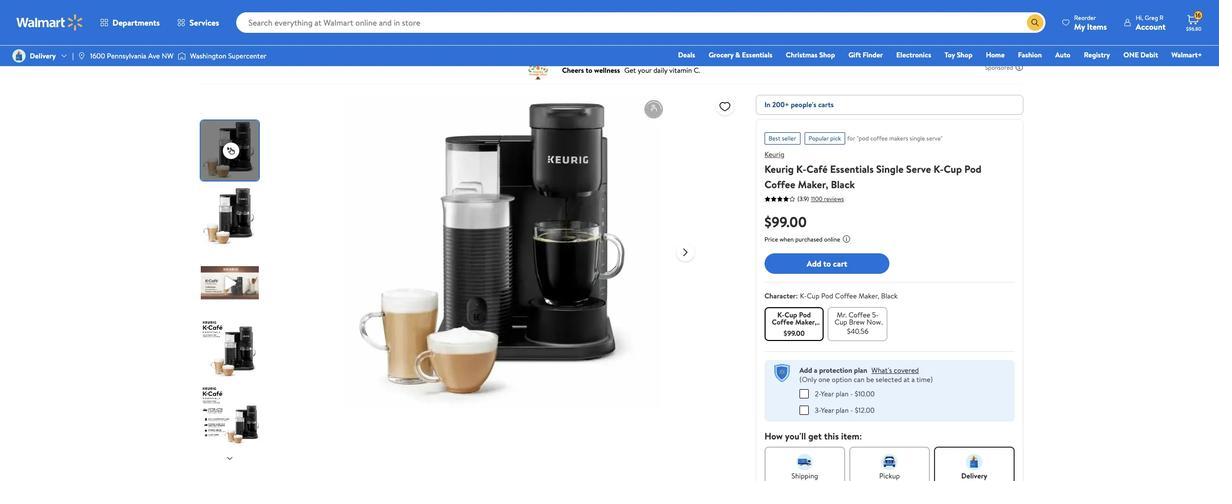 Task type: locate. For each thing, give the bounding box(es) containing it.
essentials right &
[[742, 50, 773, 60]]

add
[[807, 258, 822, 270], [800, 366, 813, 376]]

services button
[[169, 10, 228, 35]]

ave
[[148, 51, 160, 61]]

0 horizontal spatial  image
[[12, 49, 26, 63]]

keurig k-café essentials single serve k-cup pod coffee maker, black - image 2 of 14 image
[[201, 187, 261, 247]]

1 vertical spatial plan
[[836, 389, 849, 399]]

black up reviews
[[831, 178, 855, 192]]

character
[[765, 291, 796, 302]]

appliances up supercenter
[[226, 33, 259, 44]]

0 vertical spatial -
[[851, 389, 853, 399]]

at
[[904, 375, 910, 385]]

add to cart button
[[765, 254, 890, 274]]

intent image for shipping image
[[797, 454, 813, 471]]

home
[[196, 33, 215, 44], [986, 50, 1005, 60]]

item:
[[841, 430, 862, 443]]

1 horizontal spatial essentials
[[830, 162, 874, 176]]

add for add to cart
[[807, 258, 822, 270]]

a
[[814, 366, 818, 376], [912, 375, 915, 385]]

1 horizontal spatial shop
[[820, 50, 835, 60]]

mr. coffee 5- cup brew now or later
[[835, 310, 881, 335]]

2 year from the top
[[821, 406, 834, 416]]

$96.80
[[1187, 25, 1202, 32]]

1 vertical spatial -
[[851, 406, 854, 416]]

k- inside k-cup pod coffee maker, black
[[778, 310, 785, 321]]

delivery
[[30, 51, 56, 61], [962, 471, 988, 482]]

maker, up 1100
[[798, 178, 829, 192]]

:
[[796, 291, 798, 302]]

greg
[[1145, 13, 1159, 22]]

for
[[848, 134, 855, 143]]

0 vertical spatial add
[[807, 258, 822, 270]]

christmas shop link
[[782, 49, 840, 61]]

in
[[765, 100, 771, 110]]

maker, up 5-
[[859, 291, 880, 302]]

- left the $10.00
[[851, 389, 853, 399]]

black down ':'
[[786, 325, 803, 335]]

1 horizontal spatial delivery
[[962, 471, 988, 482]]

add to favorites list, keurig k-café essentials single serve k-cup pod coffee maker, black image
[[719, 100, 731, 113]]

home up sponsored
[[986, 50, 1005, 60]]

pickup
[[880, 471, 900, 482]]

5-
[[872, 310, 879, 321]]

add left to
[[807, 258, 822, 270]]

0 vertical spatial delivery
[[30, 51, 56, 61]]

home / appliances / kitchen appliances / coffee shop / keurig coffee makers
[[196, 33, 458, 44]]

deals
[[678, 50, 695, 60]]

shop inside 'link'
[[820, 50, 835, 60]]

sponsored
[[985, 63, 1014, 72]]

 image
[[12, 49, 26, 63], [178, 51, 186, 61]]

cup down ':'
[[785, 310, 798, 321]]

year
[[821, 389, 834, 399], [821, 406, 834, 416]]

0 vertical spatial plan
[[854, 366, 868, 376]]

black up 'character' list
[[881, 291, 898, 302]]

keurig left makers on the left of page
[[390, 33, 410, 44]]

how
[[765, 430, 783, 443]]

maker, down ':'
[[796, 317, 817, 328]]

"pod
[[857, 134, 869, 143]]

1 vertical spatial add
[[800, 366, 813, 376]]

0 vertical spatial year
[[821, 389, 834, 399]]

0 horizontal spatial black
[[786, 325, 803, 335]]

k- right serve
[[934, 162, 944, 176]]

serve
[[906, 162, 931, 176]]

a right at
[[912, 375, 915, 385]]

appliances
[[226, 33, 259, 44], [296, 33, 329, 44]]

1100 reviews link
[[809, 194, 844, 203]]

washington
[[190, 51, 226, 61]]

walmart+
[[1172, 50, 1203, 60]]

keurig
[[390, 33, 410, 44], [765, 149, 785, 160], [765, 162, 794, 176]]

1 vertical spatial delivery
[[962, 471, 988, 482]]

keurig down best
[[765, 149, 785, 160]]

0 vertical spatial pod
[[965, 162, 982, 176]]

- left "$12.00"
[[851, 406, 854, 416]]

kitchen
[[270, 33, 294, 44]]

mr.
[[837, 310, 847, 321]]

2-Year plan - $10.00 checkbox
[[800, 390, 809, 399]]

plan inside add a protection plan what's covered (only one option can be selected at a time)
[[854, 366, 868, 376]]

keurig k-café essentials single serve k-cup pod coffee maker, black - image 3 of 14 image
[[201, 253, 261, 313]]

0 vertical spatial maker,
[[798, 178, 829, 192]]

$12.00
[[855, 406, 875, 416]]

legal information image
[[843, 235, 851, 243]]

year down 'one'
[[821, 389, 834, 399]]

2 / from the left
[[263, 33, 266, 44]]

delivery inside button
[[962, 471, 988, 482]]

$99.00 up "when"
[[765, 212, 807, 232]]

home for home
[[986, 50, 1005, 60]]

1 vertical spatial home
[[986, 50, 1005, 60]]

$99.00 down ':'
[[784, 329, 805, 339]]

cup left brew
[[835, 317, 848, 328]]

2 vertical spatial plan
[[836, 406, 849, 416]]

1 vertical spatial essentials
[[830, 162, 874, 176]]

purchased
[[796, 235, 823, 244]]

appliances link
[[226, 33, 259, 44]]

0 horizontal spatial essentials
[[742, 50, 773, 60]]

departments
[[113, 17, 160, 28]]

serve"
[[927, 134, 943, 143]]

gift
[[849, 50, 861, 60]]

pod inside k-cup pod coffee maker, black
[[799, 310, 811, 321]]

essentials inside "keurig keurig k-café essentials single serve k-cup pod coffee maker, black"
[[830, 162, 874, 176]]

supercenter
[[228, 51, 267, 61]]

protection
[[819, 366, 853, 376]]

add left 'one'
[[800, 366, 813, 376]]

1 vertical spatial maker,
[[859, 291, 880, 302]]

walmart image
[[16, 14, 83, 31]]

200+
[[773, 100, 789, 110]]

delivery left the | on the top of the page
[[30, 51, 56, 61]]

0 horizontal spatial shop
[[364, 33, 379, 44]]

 image for washington supercenter
[[178, 51, 186, 61]]

0 horizontal spatial delivery
[[30, 51, 56, 61]]

1 appliances from the left
[[226, 33, 259, 44]]

1 horizontal spatial home
[[986, 50, 1005, 60]]

0 horizontal spatial appliances
[[226, 33, 259, 44]]

add inside button
[[807, 258, 822, 270]]

0 vertical spatial essentials
[[742, 50, 773, 60]]

brew
[[849, 317, 865, 328]]

to
[[824, 258, 831, 270]]

pod
[[965, 162, 982, 176], [822, 291, 834, 302], [799, 310, 811, 321]]

black
[[831, 178, 855, 192], [881, 291, 898, 302], [786, 325, 803, 335]]

next image image
[[226, 455, 234, 463]]

plan down 2-year plan - $10.00
[[836, 406, 849, 416]]

1 horizontal spatial pod
[[822, 291, 834, 302]]

2 horizontal spatial black
[[881, 291, 898, 302]]

cup inside "keurig keurig k-café essentials single serve k-cup pod coffee maker, black"
[[944, 162, 962, 176]]

1 vertical spatial pod
[[822, 291, 834, 302]]

k-cup pod coffee maker, black
[[772, 310, 817, 335]]

2 appliances from the left
[[296, 33, 329, 44]]

how you'll get this item:
[[765, 430, 862, 443]]

 image down walmart image
[[12, 49, 26, 63]]

year right the 3-year plan - $12.00 option
[[821, 406, 834, 416]]

cup
[[944, 162, 962, 176], [807, 291, 820, 302], [785, 310, 798, 321], [835, 317, 848, 328]]

add inside add a protection plan what's covered (only one option can be selected at a time)
[[800, 366, 813, 376]]

cup right serve
[[944, 162, 962, 176]]

a left 'one'
[[814, 366, 818, 376]]

1 vertical spatial black
[[881, 291, 898, 302]]

or
[[846, 325, 852, 335]]

items
[[1087, 21, 1107, 32]]

2 horizontal spatial pod
[[965, 162, 982, 176]]

account
[[1136, 21, 1166, 32]]

k- down character
[[778, 310, 785, 321]]

now
[[867, 317, 881, 328]]

1 horizontal spatial black
[[831, 178, 855, 192]]

16
[[1196, 11, 1201, 20]]

makers
[[890, 134, 909, 143]]

finder
[[863, 50, 883, 60]]

one debit
[[1124, 50, 1159, 60]]

1 vertical spatial keurig
[[765, 149, 785, 160]]

what's covered button
[[872, 366, 919, 376]]

2 vertical spatial black
[[786, 325, 803, 335]]

1 year from the top
[[821, 389, 834, 399]]

services
[[190, 17, 219, 28]]

home down services
[[196, 33, 215, 44]]

3 / from the left
[[333, 33, 336, 44]]

k-
[[797, 162, 807, 176], [934, 162, 944, 176], [800, 291, 807, 302], [778, 310, 785, 321]]

appliances right kitchen on the top of the page
[[296, 33, 329, 44]]

1 vertical spatial year
[[821, 406, 834, 416]]

0 vertical spatial black
[[831, 178, 855, 192]]

nw
[[162, 51, 174, 61]]

2 horizontal spatial shop
[[957, 50, 973, 60]]

2-year plan - $10.00
[[815, 389, 875, 399]]

shop for toy shop
[[957, 50, 973, 60]]

pennsylvania
[[107, 51, 147, 61]]

 image right the nw
[[178, 51, 186, 61]]

2 vertical spatial pod
[[799, 310, 811, 321]]

1 horizontal spatial appliances
[[296, 33, 329, 44]]

plan right option on the bottom right of page
[[854, 366, 868, 376]]

 image
[[78, 52, 86, 60]]

shipping button
[[765, 447, 845, 482]]

delivery down intent image for delivery
[[962, 471, 988, 482]]

home inside the home link
[[986, 50, 1005, 60]]

seller
[[782, 134, 796, 143]]

$10.00
[[855, 389, 875, 399]]

0 horizontal spatial home
[[196, 33, 215, 44]]

keurig link
[[765, 149, 785, 160]]

/
[[219, 33, 222, 44], [263, 33, 266, 44], [333, 33, 336, 44], [383, 33, 386, 44]]

fashion link
[[1014, 49, 1047, 61]]

café
[[807, 162, 828, 176]]

Search search field
[[236, 12, 1046, 33]]

1 horizontal spatial  image
[[178, 51, 186, 61]]

maker, inside k-cup pod coffee maker, black
[[796, 317, 817, 328]]

people's
[[791, 100, 817, 110]]

coffee
[[340, 33, 362, 44], [412, 33, 434, 44], [765, 178, 796, 192], [835, 291, 857, 302], [849, 310, 871, 321], [772, 317, 794, 328]]

christmas
[[786, 50, 818, 60]]

character list
[[763, 306, 1017, 344]]

1 vertical spatial $99.00
[[784, 329, 805, 339]]

coffee
[[871, 134, 888, 143]]

2 vertical spatial maker,
[[796, 317, 817, 328]]

(only
[[800, 375, 817, 385]]

intent image for delivery image
[[966, 454, 983, 471]]

keurig down "keurig" link
[[765, 162, 794, 176]]

|
[[72, 51, 74, 61]]

reorder
[[1075, 13, 1096, 22]]

0 horizontal spatial pod
[[799, 310, 811, 321]]

plan down option on the bottom right of page
[[836, 389, 849, 399]]

essentials down the 'for'
[[830, 162, 874, 176]]

cart
[[833, 258, 848, 270]]

pod inside "keurig keurig k-café essentials single serve k-cup pod coffee maker, black"
[[965, 162, 982, 176]]

0 vertical spatial home
[[196, 33, 215, 44]]



Task type: vqa. For each thing, say whether or not it's contained in the screenshot.
Character
yes



Task type: describe. For each thing, give the bounding box(es) containing it.
toy
[[945, 50, 955, 60]]

black inside "keurig keurig k-café essentials single serve k-cup pod coffee maker, black"
[[831, 178, 855, 192]]

0 vertical spatial $99.00
[[765, 212, 807, 232]]

you'll
[[785, 430, 806, 443]]

&
[[736, 50, 740, 60]]

2-
[[815, 389, 821, 399]]

price
[[765, 235, 778, 244]]

coffee inside k-cup pod coffee maker, black
[[772, 317, 794, 328]]

price when purchased online
[[765, 235, 841, 244]]

one
[[819, 375, 830, 385]]

grocery
[[709, 50, 734, 60]]

electronics link
[[892, 49, 936, 61]]

my
[[1075, 21, 1085, 32]]

home link
[[982, 49, 1010, 61]]

one debit link
[[1119, 49, 1163, 61]]

shipping
[[792, 471, 818, 482]]

covered
[[894, 366, 919, 376]]

3-
[[815, 406, 821, 416]]

reorder my items
[[1075, 13, 1107, 32]]

registry
[[1084, 50, 1110, 60]]

k- up the (3.9)
[[797, 162, 807, 176]]

1 / from the left
[[219, 33, 222, 44]]

coffee inside mr. coffee 5- cup brew now or later
[[849, 310, 871, 321]]

1600 pennsylvania ave nw
[[90, 51, 174, 61]]

add a protection plan what's covered (only one option can be selected at a time)
[[800, 366, 933, 385]]

year for 3-
[[821, 406, 834, 416]]

plan for $10.00
[[836, 389, 849, 399]]

ad disclaimer and feedback for skylinedisplayad image
[[1016, 63, 1024, 71]]

carts
[[818, 100, 834, 110]]

$99.00 inside 'character' list
[[784, 329, 805, 339]]

popular pick
[[809, 134, 841, 143]]

year for 2-
[[821, 389, 834, 399]]

time)
[[917, 375, 933, 385]]

intent image for pickup image
[[882, 454, 898, 471]]

washington supercenter
[[190, 51, 267, 61]]

selected
[[876, 375, 902, 385]]

deals link
[[674, 49, 700, 61]]

walmart+ link
[[1167, 49, 1207, 61]]

4 / from the left
[[383, 33, 386, 44]]

1100
[[811, 194, 823, 203]]

best
[[769, 134, 781, 143]]

reviews
[[824, 194, 844, 203]]

best seller
[[769, 134, 796, 143]]

keurig k-café essentials single serve k-cup pod coffee maker, black - image 5 of 14 image
[[201, 386, 261, 446]]

$40.56
[[847, 327, 869, 337]]

 image for delivery
[[12, 49, 26, 63]]

single
[[876, 162, 904, 176]]

toy shop link
[[940, 49, 978, 61]]

cup inside mr. coffee 5- cup brew now or later
[[835, 317, 848, 328]]

search icon image
[[1031, 18, 1040, 27]]

k- right ':'
[[800, 291, 807, 302]]

fashion
[[1018, 50, 1042, 60]]

for "pod coffee makers single serve"
[[848, 134, 943, 143]]

add to cart
[[807, 258, 848, 270]]

2 vertical spatial keurig
[[765, 162, 794, 176]]

plan for $12.00
[[836, 406, 849, 416]]

add for add a protection plan what's covered (only one option can be selected at a time)
[[800, 366, 813, 376]]

keurig k-café essentials single serve k-cup pod coffee maker, black - image 4 of 14 image
[[201, 320, 261, 380]]

maker, inside "keurig keurig k-café essentials single serve k-cup pod coffee maker, black"
[[798, 178, 829, 192]]

cup right ':'
[[807, 291, 820, 302]]

wpp logo image
[[773, 365, 791, 383]]

debit
[[1141, 50, 1159, 60]]

gift finder link
[[844, 49, 888, 61]]

next media item image
[[680, 246, 692, 259]]

eko icon image
[[227, 147, 235, 155]]

(3.9) 1100 reviews
[[798, 194, 844, 203]]

grocery & essentials link
[[704, 49, 777, 61]]

auto link
[[1051, 49, 1076, 61]]

departments button
[[91, 10, 169, 35]]

delivery button
[[934, 447, 1015, 482]]

- for $12.00
[[851, 406, 854, 416]]

0 vertical spatial keurig
[[390, 33, 410, 44]]

1 horizontal spatial a
[[912, 375, 915, 385]]

essentials inside the grocery & essentials link
[[742, 50, 773, 60]]

makers
[[436, 33, 458, 44]]

0 horizontal spatial a
[[814, 366, 818, 376]]

auto
[[1056, 50, 1071, 60]]

(3.9)
[[798, 195, 809, 203]]

hi, greg r account
[[1136, 13, 1166, 32]]

coffee inside "keurig keurig k-café essentials single serve k-cup pod coffee maker, black"
[[765, 178, 796, 192]]

in 200+ people's carts
[[765, 100, 834, 110]]

christmas shop
[[786, 50, 835, 60]]

single
[[910, 134, 925, 143]]

online
[[824, 235, 841, 244]]

get
[[809, 430, 822, 443]]

keurig k-café essentials single serve k-cup pod coffee maker, black - image 1 of 14 image
[[201, 121, 261, 181]]

grocery & essentials
[[709, 50, 773, 60]]

character : k-cup pod coffee maker, black
[[765, 291, 898, 302]]

- for $10.00
[[851, 389, 853, 399]]

black inside k-cup pod coffee maker, black
[[786, 325, 803, 335]]

hi,
[[1136, 13, 1144, 22]]

later
[[854, 325, 870, 335]]

shop for christmas shop
[[820, 50, 835, 60]]

pickup button
[[850, 447, 930, 482]]

3-Year plan - $12.00 checkbox
[[800, 406, 809, 415]]

be
[[867, 375, 874, 385]]

home for home / appliances / kitchen appliances / coffee shop / keurig coffee makers
[[196, 33, 215, 44]]

pick
[[831, 134, 841, 143]]

cup inside k-cup pod coffee maker, black
[[785, 310, 798, 321]]

when
[[780, 235, 794, 244]]

Walmart Site-Wide search field
[[236, 12, 1046, 33]]

option
[[832, 375, 852, 385]]

gift finder
[[849, 50, 883, 60]]



